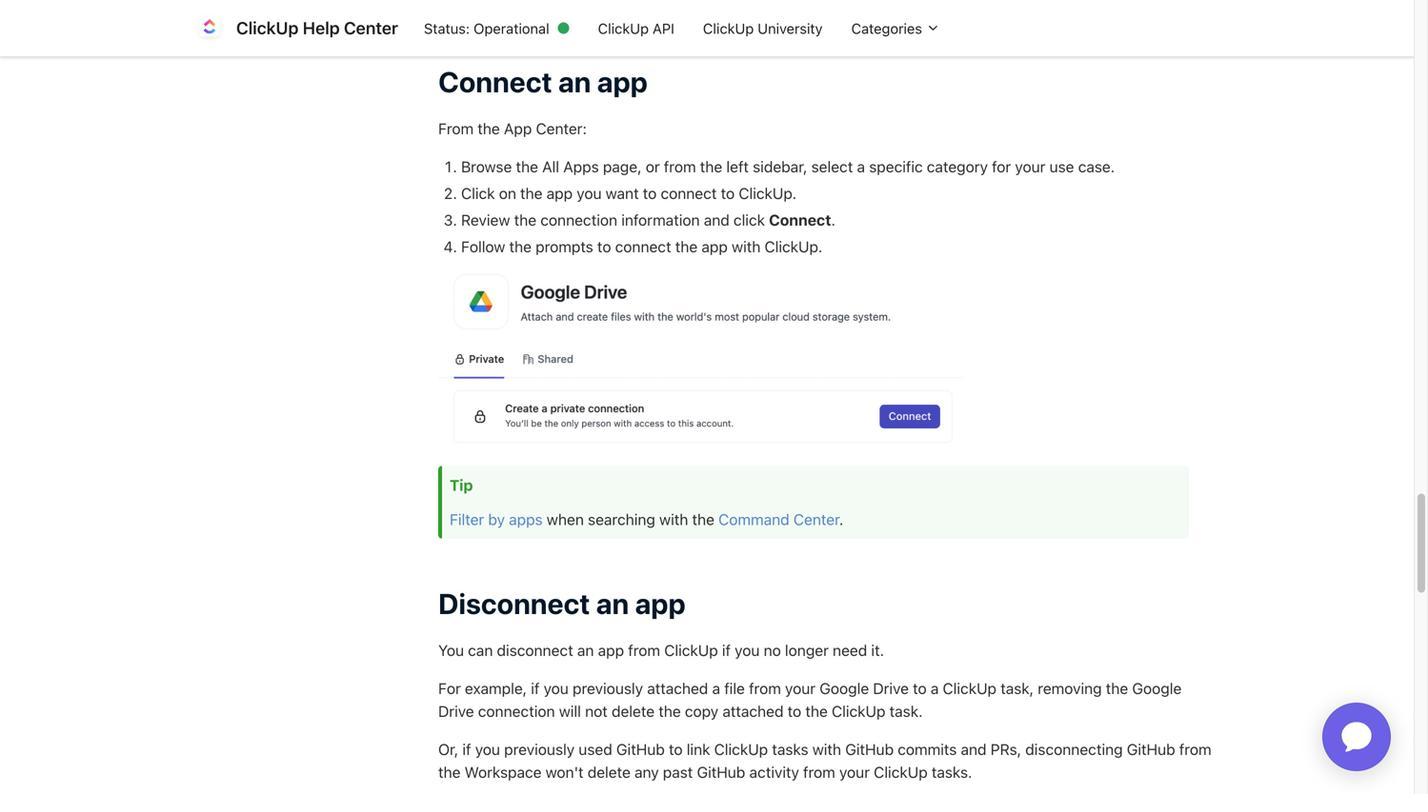 Task type: locate. For each thing, give the bounding box(es) containing it.
clickup.
[[739, 184, 797, 202], [765, 238, 822, 256]]

center right help
[[344, 18, 398, 38]]

tasks.
[[932, 763, 972, 782]]

with down "click"
[[732, 238, 761, 256]]

0 vertical spatial .
[[831, 211, 836, 229]]

app
[[597, 65, 648, 99], [547, 184, 573, 202], [702, 238, 728, 256], [635, 587, 686, 621], [598, 641, 624, 660]]

1 vertical spatial connect
[[769, 211, 831, 229]]

if down disconnect
[[531, 680, 540, 698]]

apps
[[563, 158, 599, 176]]

0 vertical spatial attached
[[647, 680, 708, 698]]

the
[[478, 120, 500, 138], [516, 158, 538, 176], [700, 158, 722, 176], [520, 184, 543, 202], [514, 211, 536, 229], [509, 238, 532, 256], [675, 238, 698, 256], [692, 511, 715, 529], [1106, 680, 1128, 698], [659, 702, 681, 721], [805, 702, 828, 721], [438, 763, 461, 782]]

the left command
[[692, 511, 715, 529]]

example,
[[465, 680, 527, 698]]

0 horizontal spatial and
[[704, 211, 730, 229]]

previously up not
[[573, 680, 643, 698]]

you left no
[[735, 641, 760, 660]]

center right command
[[794, 511, 839, 529]]

to left link
[[669, 741, 683, 759]]

1 horizontal spatial with
[[732, 238, 761, 256]]

your
[[1015, 158, 1046, 176], [785, 680, 816, 698], [839, 763, 870, 782]]

click
[[734, 211, 765, 229]]

attached up copy in the bottom of the page
[[647, 680, 708, 698]]

an up center:
[[558, 65, 591, 99]]

used
[[579, 741, 612, 759]]

github up "any"
[[616, 741, 665, 759]]

with inside or, if you previously used github to link clickup tasks with github commits and prs, disconnecting github from the workspace won't delete any past github activity from your clickup tasks.
[[812, 741, 841, 759]]

0 vertical spatial delete
[[612, 702, 655, 721]]

operational
[[474, 20, 549, 36]]

from
[[438, 120, 474, 138]]

filter by apps link
[[450, 511, 543, 529]]

it.
[[871, 641, 884, 660]]

connect
[[438, 65, 552, 99], [769, 211, 831, 229]]

0 horizontal spatial with
[[659, 511, 688, 529]]

. inside the browse the all apps page, or from the left sidebar, select a specific category for your use case. click on the app you want to connect to clickup. review the connection information and click connect . follow the prompts to connect the app with clickup.
[[831, 211, 836, 229]]

1 horizontal spatial connect
[[769, 211, 831, 229]]

command
[[719, 511, 790, 529]]

center
[[344, 18, 398, 38], [794, 511, 839, 529]]

to down left
[[721, 184, 735, 202]]

clickup left help
[[236, 18, 299, 38]]

task.
[[890, 702, 923, 721]]

drive up task.
[[873, 680, 909, 698]]

with right the searching
[[659, 511, 688, 529]]

your down the "longer"
[[785, 680, 816, 698]]

1 horizontal spatial center
[[794, 511, 839, 529]]

your inside the browse the all apps page, or from the left sidebar, select a specific category for your use case. click on the app you want to connect to clickup. review the connection information and click connect . follow the prompts to connect the app with clickup.
[[1015, 158, 1046, 176]]

filter by apps when searching with the command center .
[[450, 511, 843, 529]]

you can disconnect an app from clickup if you no longer need it.
[[438, 641, 884, 660]]

from the app center:
[[438, 120, 587, 138]]

0 horizontal spatial if
[[462, 741, 471, 759]]

a up the commits
[[931, 680, 939, 698]]

connect up 'from the app center:'
[[438, 65, 552, 99]]

an
[[558, 65, 591, 99], [596, 587, 629, 621], [577, 641, 594, 660]]

. right command
[[839, 511, 843, 529]]

1 vertical spatial delete
[[588, 763, 631, 782]]

an for connect
[[558, 65, 591, 99]]

2 horizontal spatial if
[[722, 641, 731, 660]]

1 vertical spatial connection
[[478, 702, 555, 721]]

1 horizontal spatial .
[[839, 511, 843, 529]]

connection up prompts
[[540, 211, 617, 229]]

connect down information
[[615, 238, 671, 256]]

0 horizontal spatial google
[[820, 680, 869, 698]]

2 vertical spatial if
[[462, 741, 471, 759]]

0 horizontal spatial attached
[[647, 680, 708, 698]]

google
[[820, 680, 869, 698], [1132, 680, 1182, 698]]

2 horizontal spatial with
[[812, 741, 841, 759]]

the inside or, if you previously used github to link clickup tasks with github commits and prs, disconnecting github from the workspace won't delete any past github activity from your clickup tasks.
[[438, 763, 461, 782]]

2 vertical spatial an
[[577, 641, 594, 660]]

1 vertical spatial an
[[596, 587, 629, 621]]

clickup left task.
[[832, 702, 886, 721]]

connection
[[540, 211, 617, 229], [478, 702, 555, 721]]

to right the want
[[643, 184, 657, 202]]

1 vertical spatial previously
[[504, 741, 575, 759]]

0 vertical spatial connect
[[438, 65, 552, 99]]

the down "on"
[[514, 211, 536, 229]]

1 vertical spatial if
[[531, 680, 540, 698]]

1 horizontal spatial attached
[[723, 702, 784, 721]]

0 horizontal spatial .
[[831, 211, 836, 229]]

your right for
[[1015, 158, 1046, 176]]

2 horizontal spatial your
[[1015, 158, 1046, 176]]

previously up the won't
[[504, 741, 575, 759]]

0 vertical spatial connection
[[540, 211, 617, 229]]

with right tasks
[[812, 741, 841, 759]]

delete down used
[[588, 763, 631, 782]]

google down need
[[820, 680, 869, 698]]

attached
[[647, 680, 708, 698], [723, 702, 784, 721]]

1 vertical spatial center
[[794, 511, 839, 529]]

category
[[927, 158, 988, 176]]

0 horizontal spatial connect
[[438, 65, 552, 99]]

a right select
[[857, 158, 865, 176]]

1 horizontal spatial and
[[961, 741, 987, 759]]

from
[[628, 641, 660, 660], [749, 680, 781, 698], [1179, 741, 1211, 759], [803, 763, 835, 782]]

all
[[542, 158, 559, 176]]

your right activity
[[839, 763, 870, 782]]

0 vertical spatial previously
[[573, 680, 643, 698]]

clickup
[[236, 18, 299, 38], [598, 20, 649, 36], [703, 20, 754, 36], [664, 641, 718, 660], [943, 680, 997, 698], [832, 702, 886, 721], [714, 741, 768, 759], [874, 763, 928, 782]]

connection inside for example, if you previously attached a file from your google drive to a clickup task, removing the google drive connection will not delete the copy attached to the clickup task.
[[478, 702, 555, 721]]

previously
[[573, 680, 643, 698], [504, 741, 575, 759]]

app down all
[[547, 184, 573, 202]]

with inside the browse the all apps page, or from the left sidebar, select a specific category for your use case. click on the app you want to connect to clickup. review the connection information and click connect . follow the prompts to connect the app with clickup.
[[732, 238, 761, 256]]

0 vertical spatial drive
[[873, 680, 909, 698]]

the left all
[[516, 158, 538, 176]]

1 vertical spatial and
[[961, 741, 987, 759]]

connect down the or from
[[661, 184, 717, 202]]

0 horizontal spatial your
[[785, 680, 816, 698]]

the down or,
[[438, 763, 461, 782]]

longer
[[785, 641, 829, 660]]

2 vertical spatial with
[[812, 741, 841, 759]]

if up file
[[722, 641, 731, 660]]

a left file
[[712, 680, 720, 698]]

clickup university link
[[689, 10, 837, 46]]

review
[[461, 211, 510, 229]]

1 vertical spatial your
[[785, 680, 816, 698]]

if inside or, if you previously used github to link clickup tasks with github commits and prs, disconnecting github from the workspace won't delete any past github activity from your clickup tasks.
[[462, 741, 471, 759]]

1 google from the left
[[820, 680, 869, 698]]

a inside the browse the all apps page, or from the left sidebar, select a specific category for your use case. click on the app you want to connect to clickup. review the connection information and click connect . follow the prompts to connect the app with clickup.
[[857, 158, 865, 176]]

1 horizontal spatial your
[[839, 763, 870, 782]]

and inside the browse the all apps page, or from the left sidebar, select a specific category for your use case. click on the app you want to connect to clickup. review the connection information and click connect . follow the prompts to connect the app with clickup.
[[704, 211, 730, 229]]

0 horizontal spatial drive
[[438, 702, 474, 721]]

1 horizontal spatial google
[[1132, 680, 1182, 698]]

page,
[[603, 158, 642, 176]]

when
[[547, 511, 584, 529]]

github
[[616, 741, 665, 759], [845, 741, 894, 759], [1127, 741, 1175, 759], [697, 763, 745, 782]]

you down apps
[[577, 184, 602, 202]]

drive down for
[[438, 702, 474, 721]]

for example, if you previously attached a file from your google drive to a clickup task, removing the google drive connection will not delete the copy attached to the clickup task.
[[438, 680, 1182, 721]]

apps
[[509, 511, 543, 529]]

0 vertical spatial and
[[704, 211, 730, 229]]

the right "on"
[[520, 184, 543, 202]]

past
[[663, 763, 693, 782]]

a
[[857, 158, 865, 176], [712, 680, 720, 698], [931, 680, 939, 698]]

information
[[621, 211, 700, 229]]

if right or,
[[462, 741, 471, 759]]

clickup api link
[[584, 10, 689, 46]]

.
[[831, 211, 836, 229], [839, 511, 843, 529]]

and up tasks.
[[961, 741, 987, 759]]

google right removing
[[1132, 680, 1182, 698]]

or from
[[646, 158, 696, 176]]

center:
[[536, 120, 587, 138]]

and left "click"
[[704, 211, 730, 229]]

you up will at the bottom
[[544, 680, 569, 698]]

0 vertical spatial an
[[558, 65, 591, 99]]

clickup help help center home page image
[[194, 13, 225, 43]]

an up you can disconnect an app from clickup if you no longer need it.
[[596, 587, 629, 621]]

delete inside for example, if you previously attached a file from your google drive to a clickup task, removing the google drive connection will not delete the copy attached to the clickup task.
[[612, 702, 655, 721]]

0 vertical spatial with
[[732, 238, 761, 256]]

to
[[643, 184, 657, 202], [721, 184, 735, 202], [597, 238, 611, 256], [913, 680, 927, 698], [788, 702, 801, 721], [669, 741, 683, 759]]

follow
[[461, 238, 505, 256]]

application
[[1300, 680, 1414, 795]]

the left left
[[700, 158, 722, 176]]

clickup up activity
[[714, 741, 768, 759]]

connect right "click"
[[769, 211, 831, 229]]

prompts
[[536, 238, 593, 256]]

connect inside the browse the all apps page, or from the left sidebar, select a specific category for your use case. click on the app you want to connect to clickup. review the connection information and click connect . follow the prompts to connect the app with clickup.
[[769, 211, 831, 229]]

1 vertical spatial connect
[[615, 238, 671, 256]]

0 horizontal spatial center
[[344, 18, 398, 38]]

the down information
[[675, 238, 698, 256]]

clickup. down sidebar,
[[739, 184, 797, 202]]

connect
[[661, 184, 717, 202], [615, 238, 671, 256]]

browse
[[461, 158, 512, 176]]

delete
[[612, 702, 655, 721], [588, 763, 631, 782]]

1 vertical spatial .
[[839, 511, 843, 529]]

can
[[468, 641, 493, 660]]

status: operational
[[424, 20, 549, 36]]

you up workspace
[[475, 741, 500, 759]]

2 vertical spatial your
[[839, 763, 870, 782]]

clickup. down "click"
[[765, 238, 822, 256]]

drive
[[873, 680, 909, 698], [438, 702, 474, 721]]

connection down example,
[[478, 702, 555, 721]]

0 vertical spatial if
[[722, 641, 731, 660]]

attached down file
[[723, 702, 784, 721]]

to inside or, if you previously used github to link clickup tasks with github commits and prs, disconnecting github from the workspace won't delete any past github activity from your clickup tasks.
[[669, 741, 683, 759]]

0 vertical spatial connect
[[661, 184, 717, 202]]

an right disconnect
[[577, 641, 594, 660]]

you
[[577, 184, 602, 202], [735, 641, 760, 660], [544, 680, 569, 698], [475, 741, 500, 759]]

case.
[[1078, 158, 1115, 176]]

the right follow
[[509, 238, 532, 256]]

removing
[[1038, 680, 1102, 698]]

and
[[704, 211, 730, 229], [961, 741, 987, 759]]

1 horizontal spatial a
[[857, 158, 865, 176]]

0 horizontal spatial a
[[712, 680, 720, 698]]

delete right not
[[612, 702, 655, 721]]

1 horizontal spatial if
[[531, 680, 540, 698]]

0 vertical spatial your
[[1015, 158, 1046, 176]]

clickup down the commits
[[874, 763, 928, 782]]

. down select
[[831, 211, 836, 229]]

1 vertical spatial with
[[659, 511, 688, 529]]



Task type: vqa. For each thing, say whether or not it's contained in the screenshot.
Center
yes



Task type: describe. For each thing, give the bounding box(es) containing it.
will
[[559, 702, 581, 721]]

link
[[687, 741, 710, 759]]

github down link
[[697, 763, 745, 782]]

to up task.
[[913, 680, 927, 698]]

0 vertical spatial clickup.
[[739, 184, 797, 202]]

want
[[606, 184, 639, 202]]

if inside for example, if you previously attached a file from your google drive to a clickup task, removing the google drive connection will not delete the copy attached to the clickup task.
[[531, 680, 540, 698]]

1 vertical spatial clickup.
[[765, 238, 822, 256]]

clickup up copy in the bottom of the page
[[664, 641, 718, 660]]

disconnect an app
[[438, 587, 686, 621]]

sidebar,
[[753, 158, 807, 176]]

disconnect
[[497, 641, 573, 660]]

click
[[461, 184, 495, 202]]

clickup university
[[703, 20, 823, 36]]

won't
[[546, 763, 584, 782]]

for
[[438, 680, 461, 698]]

app down clickup api link in the top of the page
[[597, 65, 648, 99]]

you inside or, if you previously used github to link clickup tasks with github commits and prs, disconnecting github from the workspace won't delete any past github activity from your clickup tasks.
[[475, 741, 500, 759]]

an for disconnect
[[596, 587, 629, 621]]

copy
[[685, 702, 719, 721]]

the left app
[[478, 120, 500, 138]]

your inside for example, if you previously attached a file from your google drive to a clickup task, removing the google drive connection will not delete the copy attached to the clickup task.
[[785, 680, 816, 698]]

browse the all apps page, or from the left sidebar, select a specific category for your use case. click on the app you want to connect to clickup. review the connection information and click connect . follow the prompts to connect the app with clickup.
[[461, 158, 1115, 256]]

previously inside or, if you previously used github to link clickup tasks with github commits and prs, disconnecting github from the workspace won't delete any past github activity from your clickup tasks.
[[504, 741, 575, 759]]

clickup help center link
[[194, 13, 410, 43]]

on
[[499, 184, 516, 202]]

disconnecting
[[1025, 741, 1123, 759]]

activity
[[749, 763, 799, 782]]

task,
[[1001, 680, 1034, 698]]

specific
[[869, 158, 923, 176]]

screenshot of google drive in the app center. image
[[438, 266, 962, 451]]

2 google from the left
[[1132, 680, 1182, 698]]

1 vertical spatial attached
[[723, 702, 784, 721]]

need
[[833, 641, 867, 660]]

or,
[[438, 741, 458, 759]]

you
[[438, 641, 464, 660]]

api
[[653, 20, 674, 36]]

and inside or, if you previously used github to link clickup tasks with github commits and prs, disconnecting github from the workspace won't delete any past github activity from your clickup tasks.
[[961, 741, 987, 759]]

clickup api
[[598, 20, 674, 36]]

clickup left university
[[703, 20, 754, 36]]

connection inside the browse the all apps page, or from the left sidebar, select a specific category for your use case. click on the app you want to connect to clickup. review the connection information and click connect . follow the prompts to connect the app with clickup.
[[540, 211, 617, 229]]

connect an app
[[438, 65, 648, 99]]

github right disconnecting
[[1127, 741, 1175, 759]]

no
[[764, 641, 781, 660]]

status:
[[424, 20, 470, 36]]

1 horizontal spatial drive
[[873, 680, 909, 698]]

left
[[726, 158, 749, 176]]

tasks
[[772, 741, 808, 759]]

categories button
[[837, 10, 955, 46]]

2 horizontal spatial a
[[931, 680, 939, 698]]

disconnect
[[438, 587, 590, 621]]

searching
[[588, 511, 655, 529]]

0 vertical spatial center
[[344, 18, 398, 38]]

use
[[1050, 158, 1074, 176]]

by
[[488, 511, 505, 529]]

1 vertical spatial drive
[[438, 702, 474, 721]]

to right prompts
[[597, 238, 611, 256]]

the right removing
[[1106, 680, 1128, 698]]

university
[[758, 20, 823, 36]]

to up tasks
[[788, 702, 801, 721]]

prs,
[[991, 741, 1021, 759]]

workspace
[[465, 763, 542, 782]]

previously inside for example, if you previously attached a file from your google drive to a clickup task, removing the google drive connection will not delete the copy attached to the clickup task.
[[573, 680, 643, 698]]

your inside or, if you previously used github to link clickup tasks with github commits and prs, disconnecting github from the workspace won't delete any past github activity from your clickup tasks.
[[839, 763, 870, 782]]

filter
[[450, 511, 484, 529]]

from inside for example, if you previously attached a file from your google drive to a clickup task, removing the google drive connection will not delete the copy attached to the clickup task.
[[749, 680, 781, 698]]

app
[[504, 120, 532, 138]]

commits
[[898, 741, 957, 759]]

or, if you previously used github to link clickup tasks with github commits and prs, disconnecting github from the workspace won't delete any past github activity from your clickup tasks.
[[438, 741, 1211, 782]]

app down left
[[702, 238, 728, 256]]

delete inside or, if you previously used github to link clickup tasks with github commits and prs, disconnecting github from the workspace won't delete any past github activity from your clickup tasks.
[[588, 763, 631, 782]]

clickup left the api
[[598, 20, 649, 36]]

clickup left task,
[[943, 680, 997, 698]]

you inside for example, if you previously attached a file from your google drive to a clickup task, removing the google drive connection will not delete the copy attached to the clickup task.
[[544, 680, 569, 698]]

categories
[[851, 20, 926, 36]]

you inside the browse the all apps page, or from the left sidebar, select a specific category for your use case. click on the app you want to connect to clickup. review the connection information and click connect . follow the prompts to connect the app with clickup.
[[577, 184, 602, 202]]

the left copy in the bottom of the page
[[659, 702, 681, 721]]

file
[[724, 680, 745, 698]]

help
[[303, 18, 340, 38]]

any
[[635, 763, 659, 782]]

select
[[811, 158, 853, 176]]

command center link
[[719, 511, 839, 529]]

not
[[585, 702, 608, 721]]

app up you can disconnect an app from clickup if you no longer need it.
[[635, 587, 686, 621]]

the up tasks
[[805, 702, 828, 721]]

app up not
[[598, 641, 624, 660]]

github down task.
[[845, 741, 894, 759]]

for
[[992, 158, 1011, 176]]

clickup help center
[[236, 18, 398, 38]]



